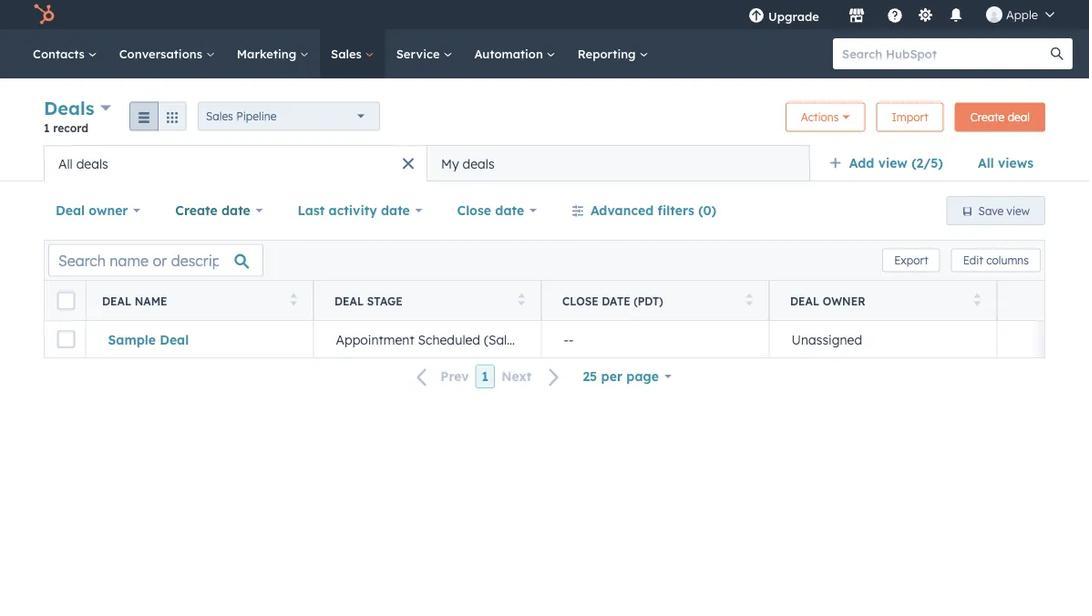 Task type: locate. For each thing, give the bounding box(es) containing it.
1 vertical spatial close
[[563, 294, 599, 308]]

0 horizontal spatial 1
[[44, 121, 50, 135]]

deal down all deals
[[56, 202, 85, 218]]

deals banner
[[44, 95, 1046, 145]]

service link
[[385, 29, 464, 78]]

0 vertical spatial owner
[[89, 202, 128, 218]]

advanced
[[591, 202, 654, 218]]

create date
[[175, 202, 251, 218]]

1 all from the left
[[979, 155, 995, 171]]

all down 1 record
[[58, 156, 73, 171]]

all for all deals
[[58, 156, 73, 171]]

0 vertical spatial view
[[879, 155, 908, 171]]

2 deals from the left
[[463, 156, 495, 171]]

press to sort. image for close date (pdt)
[[746, 293, 753, 306]]

0 horizontal spatial all
[[58, 156, 73, 171]]

group
[[130, 102, 187, 131]]

deal owner
[[56, 202, 128, 218], [791, 294, 866, 308]]

my
[[441, 156, 459, 171]]

2 press to sort. image from the left
[[746, 293, 753, 306]]

owner down all deals
[[89, 202, 128, 218]]

1 vertical spatial 1
[[482, 368, 489, 384]]

all left views
[[979, 155, 995, 171]]

1 record
[[44, 121, 89, 135]]

0 horizontal spatial date
[[222, 202, 251, 218]]

1 horizontal spatial all
[[979, 155, 995, 171]]

1 - from the left
[[564, 331, 569, 347]]

sales inside "link"
[[331, 46, 365, 61]]

search image
[[1052, 47, 1064, 60]]

press to sort. image
[[290, 293, 297, 306], [975, 293, 981, 306]]

deal owner up "unassigned"
[[791, 294, 866, 308]]

menu containing apple
[[736, 0, 1068, 29]]

import button
[[877, 103, 945, 132]]

0 horizontal spatial deal owner
[[56, 202, 128, 218]]

date for create date
[[222, 202, 251, 218]]

deals
[[44, 97, 94, 119]]

1 vertical spatial view
[[1007, 204, 1031, 218]]

notifications button
[[941, 0, 972, 29]]

deal owner button
[[44, 192, 153, 229]]

close inside close date popup button
[[457, 202, 492, 218]]

0 horizontal spatial view
[[879, 155, 908, 171]]

create inside popup button
[[175, 202, 218, 218]]

deal left name
[[102, 294, 132, 308]]

marketplaces image
[[849, 8, 865, 25]]

create for create deal
[[971, 110, 1005, 124]]

1 horizontal spatial 1
[[482, 368, 489, 384]]

deals for all deals
[[76, 156, 108, 171]]

add view (2/5)
[[850, 155, 944, 171]]

press to sort. image for press to sort. element related to deal owner
[[975, 293, 981, 306]]

0 vertical spatial create
[[971, 110, 1005, 124]]

press to sort. image down edit
[[975, 293, 981, 306]]

1 date from the left
[[222, 202, 251, 218]]

save view button
[[947, 196, 1046, 225]]

deals
[[76, 156, 108, 171], [463, 156, 495, 171]]

1 inside button
[[482, 368, 489, 384]]

deals inside button
[[463, 156, 495, 171]]

-
[[564, 331, 569, 347], [569, 331, 574, 347]]

1 horizontal spatial deals
[[463, 156, 495, 171]]

view inside button
[[1007, 204, 1031, 218]]

deal stage
[[335, 294, 403, 308]]

0 horizontal spatial close
[[457, 202, 492, 218]]

2 horizontal spatial date
[[496, 202, 525, 218]]

all
[[979, 155, 995, 171], [58, 156, 73, 171]]

contacts link
[[22, 29, 108, 78]]

deal right sample
[[160, 331, 189, 347]]

date inside popup button
[[222, 202, 251, 218]]

reporting
[[578, 46, 640, 61]]

last activity date
[[298, 202, 410, 218]]

2 - from the left
[[569, 331, 574, 347]]

marketing
[[237, 46, 300, 61]]

owner
[[89, 202, 128, 218], [823, 294, 866, 308]]

0 vertical spatial close
[[457, 202, 492, 218]]

0 horizontal spatial deals
[[76, 156, 108, 171]]

appointment scheduled (sales pipeline)
[[336, 331, 576, 347]]

deals for my deals
[[463, 156, 495, 171]]

add
[[850, 155, 875, 171]]

save
[[979, 204, 1004, 218]]

1 vertical spatial deal owner
[[791, 294, 866, 308]]

hubspot link
[[22, 4, 68, 26]]

1 horizontal spatial view
[[1007, 204, 1031, 218]]

1 right prev
[[482, 368, 489, 384]]

help button
[[880, 0, 911, 29]]

4 press to sort. element from the left
[[975, 293, 981, 309]]

close date
[[457, 202, 525, 218]]

close left date
[[563, 294, 599, 308]]

2 all from the left
[[58, 156, 73, 171]]

1 inside deals "banner"
[[44, 121, 50, 135]]

view right save
[[1007, 204, 1031, 218]]

view for save
[[1007, 204, 1031, 218]]

press to sort. image left deal stage
[[290, 293, 297, 306]]

menu
[[736, 0, 1068, 29]]

0 horizontal spatial owner
[[89, 202, 128, 218]]

1 vertical spatial create
[[175, 202, 218, 218]]

views
[[999, 155, 1034, 171]]

deal up "unassigned"
[[791, 294, 820, 308]]

3 date from the left
[[496, 202, 525, 218]]

activity
[[329, 202, 377, 218]]

1 for 1
[[482, 368, 489, 384]]

view
[[879, 155, 908, 171], [1007, 204, 1031, 218]]

create inside button
[[971, 110, 1005, 124]]

press to sort. image
[[518, 293, 525, 306], [746, 293, 753, 306]]

apple button
[[976, 0, 1066, 29]]

3 press to sort. element from the left
[[746, 293, 753, 309]]

contacts
[[33, 46, 88, 61]]

1 horizontal spatial press to sort. image
[[975, 293, 981, 306]]

deals down record
[[76, 156, 108, 171]]

create deal
[[971, 110, 1031, 124]]

1
[[44, 121, 50, 135], [482, 368, 489, 384]]

press to sort. element for deal owner
[[975, 293, 981, 309]]

view inside popup button
[[879, 155, 908, 171]]

1 deals from the left
[[76, 156, 108, 171]]

1 horizontal spatial date
[[381, 202, 410, 218]]

0 horizontal spatial press to sort. image
[[290, 293, 297, 306]]

deal name
[[102, 294, 167, 308]]

sales left pipeline
[[206, 109, 233, 123]]

all inside button
[[58, 156, 73, 171]]

deal
[[56, 202, 85, 218], [102, 294, 132, 308], [335, 294, 364, 308], [791, 294, 820, 308], [160, 331, 189, 347]]

sales
[[331, 46, 365, 61], [206, 109, 233, 123]]

save view
[[979, 204, 1031, 218]]

(2/5)
[[912, 155, 944, 171]]

create
[[971, 110, 1005, 124], [175, 202, 218, 218]]

press to sort. element
[[290, 293, 297, 309], [518, 293, 525, 309], [746, 293, 753, 309], [975, 293, 981, 309]]

menu item
[[833, 0, 836, 29]]

create down all deals button
[[175, 202, 218, 218]]

reporting link
[[567, 29, 660, 78]]

0 horizontal spatial create
[[175, 202, 218, 218]]

2 press to sort. element from the left
[[518, 293, 525, 309]]

1 left record
[[44, 121, 50, 135]]

1 horizontal spatial sales
[[331, 46, 365, 61]]

deals right my
[[463, 156, 495, 171]]

unassigned
[[792, 331, 863, 347]]

press to sort. element for close date (pdt)
[[746, 293, 753, 309]]

stage
[[367, 294, 403, 308]]

0 vertical spatial 1
[[44, 121, 50, 135]]

1 press to sort. image from the left
[[518, 293, 525, 306]]

0 horizontal spatial sales
[[206, 109, 233, 123]]

next button
[[495, 365, 571, 389]]

0 vertical spatial deal owner
[[56, 202, 128, 218]]

columns
[[987, 254, 1030, 267]]

1 vertical spatial sales
[[206, 109, 233, 123]]

view right add
[[879, 155, 908, 171]]

0 horizontal spatial press to sort. image
[[518, 293, 525, 306]]

date
[[222, 202, 251, 218], [381, 202, 410, 218], [496, 202, 525, 218]]

import
[[892, 110, 929, 124]]

deals inside button
[[76, 156, 108, 171]]

1 horizontal spatial create
[[971, 110, 1005, 124]]

edit columns
[[964, 254, 1030, 267]]

sales inside popup button
[[206, 109, 233, 123]]

1 press to sort. image from the left
[[290, 293, 297, 306]]

1 vertical spatial owner
[[823, 294, 866, 308]]

1 horizontal spatial press to sort. image
[[746, 293, 753, 306]]

Search HubSpot search field
[[834, 38, 1057, 69]]

service
[[396, 46, 444, 61]]

sales left service
[[331, 46, 365, 61]]

deal owner down all deals
[[56, 202, 128, 218]]

25 per page button
[[571, 358, 684, 395]]

1 horizontal spatial close
[[563, 294, 599, 308]]

marketplaces button
[[838, 0, 876, 29]]

0 vertical spatial sales
[[331, 46, 365, 61]]

help image
[[887, 8, 904, 25]]

create for create date
[[175, 202, 218, 218]]

unassigned button
[[770, 321, 998, 358]]

create left deal at the top of the page
[[971, 110, 1005, 124]]

close down "my deals"
[[457, 202, 492, 218]]

deal inside popup button
[[56, 202, 85, 218]]

2 press to sort. image from the left
[[975, 293, 981, 306]]

(sales
[[484, 331, 520, 347]]

close for close date
[[457, 202, 492, 218]]

owner up "unassigned"
[[823, 294, 866, 308]]

upgrade image
[[749, 8, 765, 25]]



Task type: vqa. For each thing, say whether or not it's contained in the screenshot.
on to the right
no



Task type: describe. For each thing, give the bounding box(es) containing it.
close for close date (pdt)
[[563, 294, 599, 308]]

bob builder image
[[987, 6, 1003, 23]]

advanced filters (0) button
[[560, 192, 729, 229]]

next
[[502, 369, 532, 385]]

export button
[[883, 249, 941, 272]]

record
[[53, 121, 89, 135]]

conversations
[[119, 46, 206, 61]]

date for close date
[[496, 202, 525, 218]]

prev
[[441, 369, 469, 385]]

filters
[[658, 202, 695, 218]]

actions
[[802, 110, 839, 124]]

1 button
[[476, 365, 495, 389]]

marketing link
[[226, 29, 320, 78]]

pipeline
[[236, 109, 277, 123]]

my deals
[[441, 156, 495, 171]]

all views
[[979, 155, 1034, 171]]

sample
[[108, 331, 156, 347]]

sales for sales
[[331, 46, 365, 61]]

press to sort. image for first press to sort. element from left
[[290, 293, 297, 306]]

1 horizontal spatial deal owner
[[791, 294, 866, 308]]

actions button
[[786, 103, 866, 132]]

view for add
[[879, 155, 908, 171]]

create date button
[[163, 192, 275, 229]]

1 horizontal spatial owner
[[823, 294, 866, 308]]

1 press to sort. element from the left
[[290, 293, 297, 309]]

(pdt)
[[634, 294, 664, 308]]

sales link
[[320, 29, 385, 78]]

automation link
[[464, 29, 567, 78]]

search button
[[1042, 38, 1073, 69]]

press to sort. image for deal stage
[[518, 293, 525, 306]]

group inside deals "banner"
[[130, 102, 187, 131]]

apple
[[1007, 7, 1039, 22]]

last activity date button
[[286, 192, 435, 229]]

deals button
[[44, 95, 111, 121]]

deal owner inside popup button
[[56, 202, 128, 218]]

2 date from the left
[[381, 202, 410, 218]]

date
[[602, 294, 631, 308]]

deal left stage
[[335, 294, 364, 308]]

sales pipeline
[[206, 109, 277, 123]]

sales for sales pipeline
[[206, 109, 233, 123]]

upgrade
[[769, 9, 820, 24]]

notifications image
[[948, 8, 965, 25]]

all for all views
[[979, 155, 995, 171]]

all deals
[[58, 156, 108, 171]]

edit columns button
[[952, 249, 1042, 272]]

25
[[583, 368, 598, 384]]

last
[[298, 202, 325, 218]]

create deal button
[[955, 103, 1046, 132]]

appointment
[[336, 331, 415, 347]]

1 for 1 record
[[44, 121, 50, 135]]

close date (pdt)
[[563, 294, 664, 308]]

(0)
[[699, 202, 717, 218]]

--
[[564, 331, 574, 347]]

name
[[135, 294, 167, 308]]

all views link
[[967, 145, 1046, 181]]

close date button
[[446, 192, 549, 229]]

all deals button
[[44, 145, 427, 181]]

sales pipeline button
[[198, 102, 380, 131]]

Search name or description search field
[[48, 244, 264, 277]]

owner inside popup button
[[89, 202, 128, 218]]

25 per page
[[583, 368, 659, 384]]

sample deal link
[[108, 331, 291, 347]]

advanced filters (0)
[[591, 202, 717, 218]]

per
[[602, 368, 623, 384]]

page
[[627, 368, 659, 384]]

export
[[895, 254, 929, 267]]

-- button
[[542, 321, 770, 358]]

automation
[[475, 46, 547, 61]]

pagination navigation
[[406, 365, 571, 389]]

hubspot image
[[33, 4, 55, 26]]

sample deal
[[108, 331, 189, 347]]

add view (2/5) button
[[818, 145, 967, 181]]

settings link
[[915, 5, 938, 24]]

appointment scheduled (sales pipeline) button
[[314, 321, 576, 358]]

my deals button
[[427, 145, 811, 181]]

conversations link
[[108, 29, 226, 78]]

prev button
[[406, 365, 476, 389]]

press to sort. element for deal stage
[[518, 293, 525, 309]]

edit
[[964, 254, 984, 267]]

deal
[[1008, 110, 1031, 124]]

scheduled
[[418, 331, 481, 347]]

settings image
[[918, 8, 934, 24]]

pipeline)
[[524, 331, 576, 347]]



